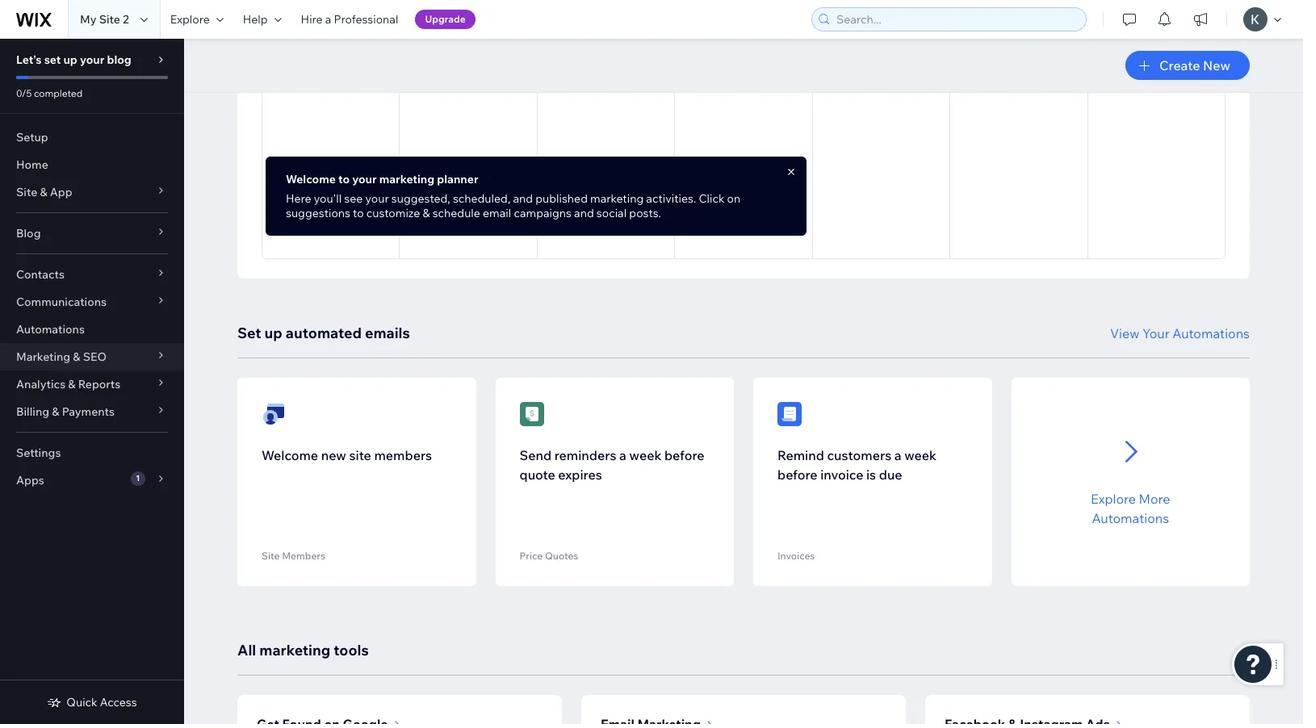 Task type: describe. For each thing, give the bounding box(es) containing it.
automated
[[286, 324, 362, 342]]

explore for explore more automations
[[1091, 491, 1136, 507]]

home link
[[0, 151, 184, 178]]

& for seo
[[73, 350, 80, 364]]

activities.
[[646, 191, 696, 206]]

my site 2
[[80, 12, 129, 27]]

is
[[866, 467, 876, 483]]

your
[[1143, 325, 1170, 342]]

marketing
[[16, 350, 70, 364]]

create
[[1159, 57, 1200, 73]]

quote
[[520, 467, 555, 483]]

see
[[344, 191, 363, 206]]

expires
[[558, 467, 602, 483]]

marketing & seo button
[[0, 343, 184, 371]]

schedule
[[432, 206, 480, 220]]

tools
[[334, 641, 369, 660]]

automation for week
[[601, 539, 673, 556]]

& inside welcome to your marketing planner here you'll see your suggested, scheduled, and published marketing activities. click on suggestions to customize & schedule email campaigns and social posts.
[[423, 206, 430, 220]]

2 vertical spatial marketing
[[259, 641, 330, 660]]

customers
[[827, 447, 892, 463]]

1 horizontal spatial to
[[353, 206, 364, 220]]

due
[[879, 467, 902, 483]]

& for reports
[[68, 377, 76, 392]]

suggestions
[[286, 206, 350, 220]]

Search... field
[[832, 8, 1081, 31]]

view your automations link
[[1110, 324, 1250, 343]]

up for new
[[322, 539, 340, 556]]

1 horizontal spatial up
[[264, 324, 282, 342]]

3
[[327, 42, 335, 58]]

hire
[[301, 12, 323, 27]]

marketing & seo
[[16, 350, 107, 364]]

email
[[483, 206, 511, 220]]

9 sat
[[1147, 42, 1165, 72]]

0 vertical spatial to
[[338, 172, 350, 187]]

upgrade
[[425, 13, 466, 25]]

let's set up your blog
[[16, 52, 131, 67]]

contacts button
[[0, 261, 184, 288]]

automations for explore more automations
[[1092, 510, 1169, 526]]

welcome to your marketing planner here you'll see your suggested, scheduled, and published marketing activities. click on suggestions to customize & schedule email campaigns and social posts.
[[286, 172, 741, 220]]

set up automation button for reminders
[[520, 533, 710, 562]]

9
[[1152, 42, 1160, 58]]

customize
[[366, 206, 420, 220]]

2 horizontal spatial marketing
[[590, 191, 644, 206]]

all marketing tools
[[237, 641, 369, 660]]

settings
[[16, 446, 61, 460]]

analytics & reports
[[16, 377, 120, 392]]

1 horizontal spatial and
[[574, 206, 594, 220]]

contacts
[[16, 267, 65, 282]]

set up automated emails
[[237, 324, 410, 342]]

up for reminders
[[580, 539, 598, 556]]

blog
[[107, 52, 131, 67]]

6
[[740, 42, 748, 58]]

your inside sidebar 'element'
[[80, 52, 104, 67]]

invoices
[[778, 550, 815, 562]]

on
[[727, 191, 741, 206]]

published
[[535, 191, 588, 206]]

automations for view your automations
[[1173, 325, 1250, 342]]

setup
[[16, 130, 48, 145]]

a for remind customers a week before invoice is due
[[894, 447, 902, 463]]

automations inside "link"
[[16, 322, 85, 337]]

social
[[597, 206, 627, 220]]

posts.
[[629, 206, 661, 220]]

7
[[877, 42, 885, 58]]

analytics
[[16, 377, 66, 392]]

& for payments
[[52, 405, 59, 419]]

campaigns
[[514, 206, 572, 220]]

0 vertical spatial marketing
[[379, 172, 434, 187]]

send
[[520, 447, 552, 463]]

automation for members
[[343, 539, 415, 556]]

automation inside invoices set up automation
[[859, 539, 931, 556]]

here
[[286, 191, 311, 206]]

members
[[374, 447, 432, 463]]

0 horizontal spatial a
[[325, 12, 331, 27]]

invoice
[[820, 467, 863, 483]]

help
[[243, 12, 268, 27]]

members
[[282, 550, 325, 562]]

remind customers a week before invoice is due
[[778, 447, 937, 483]]

billing & payments
[[16, 405, 115, 419]]

automations link
[[0, 316, 184, 343]]

1
[[136, 473, 140, 484]]

invoices set up automation
[[778, 539, 931, 562]]

price quotes
[[520, 550, 578, 562]]

reports
[[78, 377, 120, 392]]

all
[[237, 641, 256, 660]]

up inside invoices set up automation
[[838, 539, 856, 556]]

set up automation button for customers
[[778, 533, 968, 562]]

billing
[[16, 405, 49, 419]]

create new button
[[1125, 51, 1250, 80]]

category image
[[778, 402, 802, 426]]



Task type: vqa. For each thing, say whether or not it's contained in the screenshot.
Settings Link
yes



Task type: locate. For each thing, give the bounding box(es) containing it.
0/5
[[16, 87, 32, 99]]

1 horizontal spatial a
[[619, 447, 626, 463]]

week right customers
[[904, 447, 937, 463]]

3 up from the left
[[838, 539, 856, 556]]

up
[[322, 539, 340, 556], [580, 539, 598, 556], [838, 539, 856, 556]]

automations right your
[[1173, 325, 1250, 342]]

help button
[[233, 0, 291, 39]]

week right reminders
[[629, 447, 662, 463]]

0 horizontal spatial week
[[629, 447, 662, 463]]

1 week from the left
[[629, 447, 662, 463]]

welcome inside welcome to your marketing planner here you'll see your suggested, scheduled, and published marketing activities. click on suggestions to customize & schedule email campaigns and social posts.
[[286, 172, 336, 187]]

0 vertical spatial explore
[[170, 12, 210, 27]]

sidebar element
[[0, 39, 184, 724]]

welcome new site members
[[262, 447, 432, 463]]

sat
[[1147, 60, 1165, 72]]

2 horizontal spatial automations
[[1173, 325, 1250, 342]]

quick access button
[[47, 695, 137, 710]]

welcome for welcome new site members
[[262, 447, 318, 463]]

new
[[321, 447, 346, 463]]

week
[[629, 447, 662, 463], [904, 447, 937, 463]]

3 set up automation button from the left
[[778, 533, 968, 562]]

marketing left activities.
[[590, 191, 644, 206]]

to up the see at the top left of the page
[[338, 172, 350, 187]]

automations inside explore more automations
[[1092, 510, 1169, 526]]

marketing up the suggested,
[[379, 172, 434, 187]]

before for send reminders a week before quote expires
[[664, 447, 705, 463]]

communications button
[[0, 288, 184, 316]]

to
[[338, 172, 350, 187], [353, 206, 364, 220]]

apps
[[16, 473, 44, 488]]

1 set up automation from the left
[[299, 539, 415, 556]]

& left schedule
[[423, 206, 430, 220]]

1 horizontal spatial set up automation
[[557, 539, 673, 556]]

hire a professional
[[301, 12, 398, 27]]

site inside 'site & app' dropdown button
[[16, 185, 37, 199]]

2 set up automation from the left
[[557, 539, 673, 556]]

0 vertical spatial welcome
[[286, 172, 336, 187]]

1 horizontal spatial automations
[[1092, 510, 1169, 526]]

explore right 2
[[170, 12, 210, 27]]

access
[[100, 695, 137, 710]]

let's
[[16, 52, 42, 67]]

1 horizontal spatial before
[[778, 467, 818, 483]]

automation down due
[[859, 539, 931, 556]]

1 set up automation button from the left
[[262, 533, 452, 562]]

payments
[[62, 405, 115, 419]]

site & app
[[16, 185, 72, 199]]

site for site & app
[[16, 185, 37, 199]]

professional
[[334, 12, 398, 27]]

set up automation for a
[[557, 539, 673, 556]]

1 vertical spatial your
[[352, 172, 377, 187]]

0 horizontal spatial explore
[[170, 12, 210, 27]]

5
[[602, 43, 610, 59]]

site left 2
[[99, 12, 120, 27]]

2 horizontal spatial site
[[262, 550, 280, 562]]

new
[[1203, 57, 1231, 73]]

site
[[99, 12, 120, 27], [16, 185, 37, 199], [262, 550, 280, 562]]

0 vertical spatial site
[[99, 12, 120, 27]]

before
[[664, 447, 705, 463], [778, 467, 818, 483]]

site left members
[[262, 550, 280, 562]]

up inside sidebar 'element'
[[63, 52, 77, 67]]

2 set up automation button from the left
[[520, 533, 710, 562]]

click
[[699, 191, 725, 206]]

automation
[[343, 539, 415, 556], [601, 539, 673, 556], [859, 539, 931, 556]]

explore inside explore more automations
[[1091, 491, 1136, 507]]

2 horizontal spatial up
[[838, 539, 856, 556]]

welcome up here
[[286, 172, 336, 187]]

1 vertical spatial up
[[264, 324, 282, 342]]

app
[[50, 185, 72, 199]]

a right reminders
[[619, 447, 626, 463]]

up left automated
[[264, 324, 282, 342]]

price
[[520, 550, 543, 562]]

reminders
[[554, 447, 616, 463]]

a
[[325, 12, 331, 27], [619, 447, 626, 463], [894, 447, 902, 463]]

& for app
[[40, 185, 47, 199]]

& left app
[[40, 185, 47, 199]]

your right the see at the top left of the page
[[365, 191, 389, 206]]

more
[[1139, 491, 1170, 507]]

set inside invoices set up automation
[[815, 539, 835, 556]]

1 horizontal spatial site
[[99, 12, 120, 27]]

home
[[16, 157, 48, 172]]

2 horizontal spatial a
[[894, 447, 902, 463]]

week inside send reminders a week before quote expires
[[629, 447, 662, 463]]

before inside send reminders a week before quote expires
[[664, 447, 705, 463]]

a inside send reminders a week before quote expires
[[619, 447, 626, 463]]

2 horizontal spatial automation
[[859, 539, 931, 556]]

0 vertical spatial before
[[664, 447, 705, 463]]

suggested,
[[391, 191, 450, 206]]

view
[[1110, 325, 1140, 342]]

week for customers
[[904, 447, 937, 463]]

0 horizontal spatial up
[[322, 539, 340, 556]]

1 vertical spatial site
[[16, 185, 37, 199]]

2 week from the left
[[904, 447, 937, 463]]

set up automation button for new
[[262, 533, 452, 562]]

0 horizontal spatial set up automation button
[[262, 533, 452, 562]]

a right hire
[[325, 12, 331, 27]]

0 horizontal spatial site
[[16, 185, 37, 199]]

site & app button
[[0, 178, 184, 206]]

1 vertical spatial explore
[[1091, 491, 1136, 507]]

0 horizontal spatial up
[[63, 52, 77, 67]]

planner
[[437, 172, 478, 187]]

1 vertical spatial to
[[353, 206, 364, 220]]

automations down more
[[1092, 510, 1169, 526]]

4
[[464, 42, 473, 58]]

before inside remind customers a week before invoice is due
[[778, 467, 818, 483]]

1 vertical spatial before
[[778, 467, 818, 483]]

automation right members
[[343, 539, 415, 556]]

1 horizontal spatial week
[[904, 447, 937, 463]]

emails
[[365, 324, 410, 342]]

0 vertical spatial your
[[80, 52, 104, 67]]

your left blog
[[80, 52, 104, 67]]

set up automation
[[299, 539, 415, 556], [557, 539, 673, 556]]

view your automations
[[1110, 325, 1250, 342]]

settings link
[[0, 439, 184, 467]]

0 vertical spatial up
[[63, 52, 77, 67]]

create new
[[1159, 57, 1231, 73]]

explore
[[170, 12, 210, 27], [1091, 491, 1136, 507]]

you'll
[[314, 191, 342, 206]]

& left seo
[[73, 350, 80, 364]]

upgrade button
[[415, 10, 475, 29]]

8
[[1015, 42, 1023, 58]]

& inside dropdown button
[[40, 185, 47, 199]]

set
[[237, 324, 261, 342], [299, 539, 319, 556], [557, 539, 577, 556], [815, 539, 835, 556]]

& inside popup button
[[52, 405, 59, 419]]

automation right quotes
[[601, 539, 673, 556]]

quotes
[[545, 550, 578, 562]]

& right billing on the bottom left
[[52, 405, 59, 419]]

1 horizontal spatial up
[[580, 539, 598, 556]]

hire a professional link
[[291, 0, 408, 39]]

communications
[[16, 295, 107, 309]]

welcome
[[286, 172, 336, 187], [262, 447, 318, 463]]

2 vertical spatial site
[[262, 550, 280, 562]]

1 horizontal spatial automation
[[601, 539, 673, 556]]

& left reports
[[68, 377, 76, 392]]

set up automation for site
[[299, 539, 415, 556]]

1 horizontal spatial set up automation button
[[520, 533, 710, 562]]

a inside remind customers a week before invoice is due
[[894, 447, 902, 463]]

0 horizontal spatial automation
[[343, 539, 415, 556]]

0 horizontal spatial before
[[664, 447, 705, 463]]

quick access
[[66, 695, 137, 710]]

site for site members
[[262, 550, 280, 562]]

2 automation from the left
[[601, 539, 673, 556]]

a up due
[[894, 447, 902, 463]]

explore for explore
[[170, 12, 210, 27]]

marketing
[[379, 172, 434, 187], [590, 191, 644, 206], [259, 641, 330, 660]]

seo
[[83, 350, 107, 364]]

send reminders a week before quote expires
[[520, 447, 705, 483]]

0 horizontal spatial to
[[338, 172, 350, 187]]

0 horizontal spatial automations
[[16, 322, 85, 337]]

set
[[44, 52, 61, 67]]

up right set
[[63, 52, 77, 67]]

welcome left the new
[[262, 447, 318, 463]]

explore left more
[[1091, 491, 1136, 507]]

blog button
[[0, 220, 184, 247]]

quick
[[66, 695, 97, 710]]

site members
[[262, 550, 325, 562]]

site down home
[[16, 185, 37, 199]]

setup link
[[0, 124, 184, 151]]

your up the see at the top left of the page
[[352, 172, 377, 187]]

1 up from the left
[[322, 539, 340, 556]]

automations up marketing
[[16, 322, 85, 337]]

week for reminders
[[629, 447, 662, 463]]

and left the social
[[574, 206, 594, 220]]

1 vertical spatial welcome
[[262, 447, 318, 463]]

0 horizontal spatial and
[[513, 191, 533, 206]]

2
[[123, 12, 129, 27]]

before for remind customers a week before invoice is due
[[778, 467, 818, 483]]

remind
[[778, 447, 824, 463]]

1 automation from the left
[[343, 539, 415, 556]]

0 horizontal spatial set up automation
[[299, 539, 415, 556]]

blog
[[16, 226, 41, 241]]

welcome for welcome to your marketing planner here you'll see your suggested, scheduled, and published marketing activities. click on suggestions to customize & schedule email campaigns and social posts.
[[286, 172, 336, 187]]

scheduled,
[[453, 191, 511, 206]]

1 vertical spatial marketing
[[590, 191, 644, 206]]

1 horizontal spatial marketing
[[379, 172, 434, 187]]

2 horizontal spatial set up automation button
[[778, 533, 968, 562]]

week inside remind customers a week before invoice is due
[[904, 447, 937, 463]]

site
[[349, 447, 371, 463]]

category image
[[520, 402, 544, 426]]

a for send reminders a week before quote expires
[[619, 447, 626, 463]]

and right the email
[[513, 191, 533, 206]]

completed
[[34, 87, 83, 99]]

0 horizontal spatial marketing
[[259, 641, 330, 660]]

automations
[[16, 322, 85, 337], [1173, 325, 1250, 342], [1092, 510, 1169, 526]]

1 horizontal spatial explore
[[1091, 491, 1136, 507]]

marketing right all
[[259, 641, 330, 660]]

3 automation from the left
[[859, 539, 931, 556]]

2 up from the left
[[580, 539, 598, 556]]

0/5 completed
[[16, 87, 83, 99]]

2 vertical spatial your
[[365, 191, 389, 206]]

to right you'll
[[353, 206, 364, 220]]



